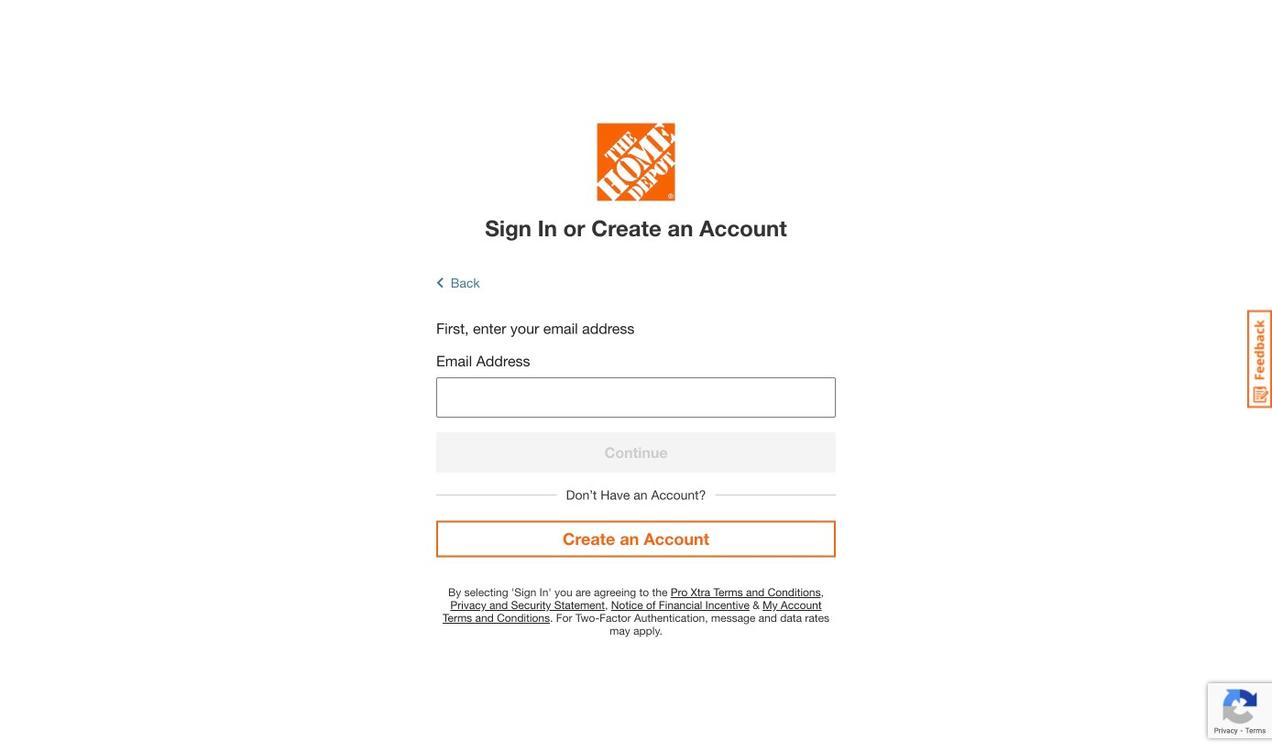 Task type: locate. For each thing, give the bounding box(es) containing it.
thd logo image
[[597, 123, 675, 206]]

None email field
[[436, 378, 836, 418]]

feedback link image
[[1248, 310, 1273, 409]]



Task type: describe. For each thing, give the bounding box(es) containing it.
back arrow image
[[436, 275, 444, 290]]



Task type: vqa. For each thing, say whether or not it's contained in the screenshot.
'email field'
yes



